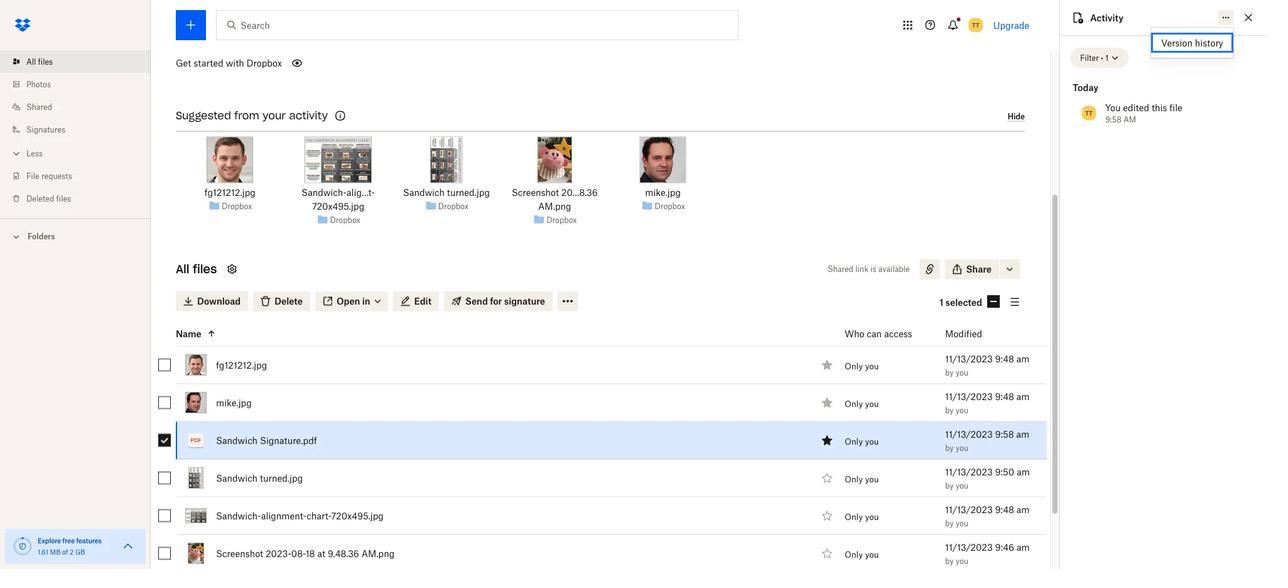 Task type: vqa. For each thing, say whether or not it's contained in the screenshot.


Task type: describe. For each thing, give the bounding box(es) containing it.
am inside name fg121212.jpg, modified 11/13/2023 9:48 am, element
[[1017, 354, 1030, 364]]

sandwich signature.pdf link
[[216, 433, 317, 448]]

alignment-
[[261, 511, 307, 521]]

who
[[845, 329, 865, 339]]

screenshot 2023-08-18 at 9.48.36 am.png link
[[216, 546, 395, 561]]

1 vertical spatial all
[[176, 262, 189, 277]]

less
[[26, 149, 43, 158]]

0 horizontal spatial turned.jpg
[[260, 473, 303, 484]]

dropbox for screenshot 20…8.36 am.png
[[547, 215, 577, 225]]

version
[[1162, 37, 1193, 48]]

/mike.jpg image inside name mike.jpg, modified 11/13/2023 9:48 am, element
[[185, 392, 207, 414]]

only you button inside name mike.jpg, modified 11/13/2023 9:48 am, element
[[845, 399, 879, 409]]

table containing name
[[148, 322, 1047, 569]]

20…8.36
[[562, 188, 598, 198]]

11/13/2023 for alignment-
[[945, 504, 993, 515]]

only inside name mike.jpg, modified 11/13/2023 9:48 am, element
[[845, 399, 863, 409]]

folders button
[[0, 227, 151, 245]]

activity
[[1091, 12, 1124, 23]]

remove from starred image for fg121212.jpg
[[820, 358, 835, 373]]

you edited this file 9:58 am
[[1106, 102, 1183, 124]]

1 vertical spatial fg121212.jpg link
[[216, 358, 267, 373]]

11/13/2023 for 2023-
[[945, 542, 993, 553]]

mb
[[50, 548, 61, 556]]

only for alignment-
[[845, 512, 863, 522]]

sandwich-alig…t- 720x495.jpg link
[[293, 186, 384, 214]]

by inside name fg121212.jpg, modified 11/13/2023 9:48 am, element
[[945, 368, 954, 378]]

am for alignment-
[[1017, 504, 1030, 515]]

list containing all files
[[0, 43, 151, 219]]

am
[[1124, 115, 1137, 124]]

history
[[1195, 37, 1224, 48]]

/sandwich alignment chart 720x495.jpg image
[[305, 137, 372, 183]]

you inside 11/13/2023 9:46 am by you
[[956, 557, 969, 566]]

activity
[[289, 110, 328, 123]]

9:50
[[995, 467, 1015, 477]]

screenshot 2023-08-18 at 9.48.36 am.png
[[216, 548, 395, 559]]

screenshot for screenshot 2023-08-18 at 9.48.36 am.png
[[216, 548, 263, 559]]

name screenshot 2023-08-18 at 9.48.36 am.png, modified 11/13/2023 9:46 am, element
[[148, 535, 1047, 569]]

/screenshot 2023-08-18 at 9.48.36 am.png image
[[538, 137, 572, 183]]

chart-
[[307, 511, 331, 521]]

/sandwich alignment chart 720x495.jpg image
[[185, 509, 207, 524]]

name mike.jpg, modified 11/13/2023 9:48 am, element
[[148, 384, 1047, 422]]

sandwich- for alig…t-
[[302, 188, 347, 198]]

0 vertical spatial mike.jpg link
[[645, 186, 681, 200]]

9:46
[[995, 542, 1015, 553]]

shared link is available
[[828, 265, 910, 274]]

1 horizontal spatial turned.jpg
[[447, 188, 490, 198]]

photos link
[[10, 73, 151, 95]]

file requests link
[[10, 165, 151, 187]]

am inside name mike.jpg, modified 11/13/2023 9:48 am, element
[[1017, 391, 1030, 402]]

11/13/2023 inside name mike.jpg, modified 11/13/2023 9:48 am, element
[[945, 391, 993, 402]]

edited
[[1123, 102, 1150, 113]]

9:48 for sandwich-alignment-chart-720x495.jpg
[[995, 504, 1014, 515]]

explore free features 1.61 mb of 2 gb
[[38, 537, 102, 556]]

dropbox link for sandwich turned.jpg
[[438, 200, 469, 213]]

file requests
[[26, 171, 72, 181]]

name button
[[176, 326, 814, 341]]

access
[[884, 329, 913, 339]]

sandwich signature.pdf
[[216, 435, 317, 446]]

dropbox for sandwich turned.jpg
[[438, 202, 469, 211]]

sandwich-alig…t- 720x495.jpg
[[302, 188, 375, 212]]

get started with dropbox
[[176, 58, 282, 69]]

suggested
[[176, 110, 231, 123]]

11/13/2023 9:48 am by you for fg121212.jpg
[[945, 354, 1030, 378]]

am for turned.jpg
[[1017, 467, 1030, 477]]

version history
[[1162, 37, 1224, 48]]

/sandwich turned.jpg image inside name sandwich turned.jpg, modified 11/13/2023 9:50 am, element
[[188, 468, 204, 489]]

screenshot 20…8.36 am.png
[[512, 188, 598, 212]]

dropbox for sandwich-alig…t- 720x495.jpg
[[330, 215, 360, 225]]

selected
[[946, 297, 983, 308]]

link
[[856, 265, 869, 274]]

by for 2023-
[[945, 557, 954, 566]]

shared link
[[10, 95, 151, 118]]

11/13/2023 9:58 am by you
[[945, 429, 1030, 453]]

only you for signature.pdf
[[845, 437, 879, 447]]

deleted files link
[[10, 187, 151, 210]]

sandwich for 11/13/2023 9:50 am
[[216, 473, 258, 484]]

2
[[70, 548, 74, 556]]

of
[[62, 548, 68, 556]]

name sandwich turned.jpg, modified 11/13/2023 9:50 am, element
[[148, 460, 1047, 498]]

explore
[[38, 537, 61, 545]]

0 vertical spatial /sandwich turned.jpg image
[[430, 137, 463, 183]]

1 horizontal spatial sandwich turned.jpg
[[403, 188, 490, 198]]

at
[[317, 548, 325, 559]]

0 vertical spatial /fg121212.jpg image
[[207, 137, 253, 183]]

suggested from your activity
[[176, 110, 328, 123]]

gb
[[75, 548, 85, 556]]

9.48.36
[[328, 548, 359, 559]]

1
[[940, 297, 944, 308]]

close right sidebar image
[[1241, 10, 1256, 25]]

less image
[[10, 147, 23, 160]]

shared for shared link is available
[[828, 265, 854, 274]]

screenshot 20…8.36 am.png link
[[509, 186, 600, 214]]

all files link
[[10, 50, 151, 73]]

2023-
[[266, 548, 291, 559]]

add to starred image for 11/13/2023 9:50 am
[[820, 471, 835, 486]]

by inside name mike.jpg, modified 11/13/2023 9:48 am, element
[[945, 406, 954, 415]]

this
[[1152, 102, 1167, 113]]

remove from starred image
[[820, 433, 835, 448]]

11/13/2023 9:48 am by you for mike.jpg
[[945, 391, 1030, 415]]

signatures
[[26, 125, 65, 134]]

am.png inside screenshot 20…8.36 am.png
[[538, 201, 571, 212]]

screenshot for screenshot 20…8.36 am.png
[[512, 188, 559, 198]]

720x495.jpg inside sandwich-alig…t- 720x495.jpg
[[312, 201, 364, 212]]

quota usage element
[[13, 536, 33, 557]]

dropbox link for mike.jpg
[[655, 200, 685, 213]]



Task type: locate. For each thing, give the bounding box(es) containing it.
shared left 'link'
[[828, 265, 854, 274]]

all files inside 'list item'
[[26, 57, 53, 66]]

0 vertical spatial 9:48
[[995, 354, 1014, 364]]

add to starred image
[[820, 471, 835, 486], [820, 509, 835, 524]]

4 11/13/2023 from the top
[[945, 467, 993, 477]]

only you inside name mike.jpg, modified 11/13/2023 9:48 am, element
[[845, 399, 879, 409]]

0 horizontal spatial shared
[[26, 102, 52, 112]]

only inside name fg121212.jpg, modified 11/13/2023 9:48 am, element
[[845, 361, 863, 371]]

by for alignment-
[[945, 519, 954, 528]]

1 vertical spatial turned.jpg
[[260, 473, 303, 484]]

1.61
[[38, 548, 48, 556]]

fg121212.jpg
[[204, 188, 256, 198], [216, 360, 267, 371]]

4 am from the top
[[1017, 467, 1030, 477]]

18
[[306, 548, 315, 559]]

1 horizontal spatial list
[[1070, 68, 1256, 137]]

dropbox link for fg121212.jpg
[[222, 200, 252, 213]]

only you
[[845, 361, 879, 371], [845, 399, 879, 409], [845, 437, 879, 447], [845, 475, 879, 485], [845, 512, 879, 522], [845, 550, 879, 560]]

all files list item
[[0, 50, 151, 73]]

dropbox
[[247, 58, 282, 69], [222, 202, 252, 211], [438, 202, 469, 211], [655, 202, 685, 211], [330, 215, 360, 225], [547, 215, 577, 225]]

11/13/2023 9:48 am by you
[[945, 354, 1030, 378], [945, 391, 1030, 415], [945, 504, 1030, 528]]

only you inside name sandwich turned.jpg, modified 11/13/2023 9:50 am, element
[[845, 475, 879, 485]]

am.png inside screenshot 2023-08-18 at 9.48.36 am.png link
[[362, 548, 395, 559]]

9:58
[[1106, 115, 1122, 124], [995, 429, 1014, 440]]

720x495.jpg
[[312, 201, 364, 212], [331, 511, 384, 521]]

4 only from the top
[[845, 475, 863, 485]]

by inside 11/13/2023 9:50 am by you
[[945, 481, 954, 491]]

11/13/2023 left 9:50 on the right bottom
[[945, 467, 993, 477]]

sandwich- inside sandwich-alig…t- 720x495.jpg
[[302, 188, 347, 198]]

1 vertical spatial 9:48
[[995, 391, 1014, 402]]

modified button
[[945, 326, 1015, 341]]

0 horizontal spatial files
[[38, 57, 53, 66]]

1 vertical spatial sandwich turned.jpg link
[[216, 471, 303, 486]]

only for signature.pdf
[[845, 437, 863, 447]]

upgrade
[[994, 20, 1030, 30]]

sandwich inside name sandwich turned.jpg, modified 11/13/2023 9:50 am, element
[[216, 473, 258, 484]]

only
[[845, 361, 863, 371], [845, 399, 863, 409], [845, 437, 863, 447], [845, 475, 863, 485], [845, 512, 863, 522], [845, 550, 863, 560]]

files inside 'list item'
[[38, 57, 53, 66]]

9:58 down you
[[1106, 115, 1122, 124]]

11/13/2023 9:48 am by you inside "name sandwich-alignment-chart-720x495.jpg, modified 11/13/2023 9:48 am," element
[[945, 504, 1030, 528]]

11/13/2023 down 11/13/2023 9:50 am by you at the bottom
[[945, 504, 993, 515]]

all inside 'list item'
[[26, 57, 36, 66]]

name sandwich signature.pdf, modified 11/13/2023 9:58 am, element
[[148, 422, 1047, 460]]

am for 2023-
[[1017, 542, 1030, 553]]

only inside name sandwich signature.pdf, modified 11/13/2023 9:58 am, element
[[845, 437, 863, 447]]

11/13/2023 9:48 am by you down modified 'button' at the right
[[945, 354, 1030, 378]]

add to starred image for 11/13/2023 9:48 am
[[820, 509, 835, 524]]

0 vertical spatial all files
[[26, 57, 53, 66]]

0 vertical spatial fg121212.jpg
[[204, 188, 256, 198]]

am inside 11/13/2023 9:58 am by you
[[1017, 429, 1030, 440]]

1 vertical spatial am.png
[[362, 548, 395, 559]]

only you button inside name sandwich turned.jpg, modified 11/13/2023 9:50 am, element
[[845, 475, 879, 485]]

shared down photos
[[26, 102, 52, 112]]

5 only from the top
[[845, 512, 863, 522]]

1 vertical spatial fg121212.jpg
[[216, 360, 267, 371]]

/fg121212.jpg image down name
[[185, 355, 207, 376]]

11/13/2023 9:46 am by you
[[945, 542, 1030, 566]]

only you button for turned.jpg
[[845, 475, 879, 485]]

deleted
[[26, 194, 54, 203]]

1 only from the top
[[845, 361, 863, 371]]

only you for turned.jpg
[[845, 475, 879, 485]]

am inside 11/13/2023 9:50 am by you
[[1017, 467, 1030, 477]]

0 horizontal spatial mike.jpg link
[[216, 395, 252, 411]]

sandwich- right /sandwich alignment chart 720x495.jpg icon
[[216, 511, 261, 521]]

by inside 11/13/2023 9:46 am by you
[[945, 557, 954, 566]]

/fg121212.jpg image down from
[[207, 137, 253, 183]]

0 vertical spatial 11/13/2023 9:48 am by you
[[945, 354, 1030, 378]]

1 vertical spatial /sandwich turned.jpg image
[[188, 468, 204, 489]]

0 horizontal spatial sandwich turned.jpg link
[[216, 471, 303, 486]]

am.png right 9.48.36
[[362, 548, 395, 559]]

1 selected
[[940, 297, 983, 308]]

1 remove from starred image from the top
[[820, 358, 835, 373]]

11/13/2023
[[945, 354, 993, 364], [945, 391, 993, 402], [945, 429, 993, 440], [945, 467, 993, 477], [945, 504, 993, 515], [945, 542, 993, 553]]

am inside 11/13/2023 9:46 am by you
[[1017, 542, 1030, 553]]

dropbox link for screenshot 20…8.36 am.png
[[547, 214, 577, 226]]

1 horizontal spatial sandwich-
[[302, 188, 347, 198]]

1 horizontal spatial /mike.jpg image
[[640, 137, 686, 183]]

1 vertical spatial /mike.jpg image
[[185, 392, 207, 414]]

5 only you from the top
[[845, 512, 879, 522]]

sandwich-
[[302, 188, 347, 198], [216, 511, 261, 521]]

all files
[[26, 57, 53, 66], [176, 262, 217, 277]]

/screenshot 2023-08-18 at 9.48.36 am.png image
[[188, 543, 204, 564]]

1 vertical spatial 9:58
[[995, 429, 1014, 440]]

add to starred image inside name sandwich turned.jpg, modified 11/13/2023 9:50 am, element
[[820, 471, 835, 486]]

9:48 down modified 'button' at the right
[[995, 354, 1014, 364]]

only you button for signature.pdf
[[845, 437, 879, 447]]

shared inside "list"
[[26, 102, 52, 112]]

0 vertical spatial 720x495.jpg
[[312, 201, 364, 212]]

get
[[176, 58, 191, 69]]

only you inside name screenshot 2023-08-18 at 9.48.36 am.png, modified 11/13/2023 9:46 am, 'element'
[[845, 550, 879, 560]]

9:58 inside you edited this file 9:58 am
[[1106, 115, 1122, 124]]

3 am from the top
[[1017, 429, 1030, 440]]

list
[[0, 43, 151, 219], [1070, 68, 1256, 137]]

2 only you from the top
[[845, 399, 879, 409]]

signatures link
[[10, 118, 151, 141]]

0 vertical spatial 9:58
[[1106, 115, 1122, 124]]

files for all files link
[[38, 57, 53, 66]]

3 9:48 from the top
[[995, 504, 1014, 515]]

11/13/2023 up 11/13/2023 9:50 am by you at the bottom
[[945, 429, 993, 440]]

0 horizontal spatial 9:58
[[995, 429, 1014, 440]]

shared for shared
[[26, 102, 52, 112]]

today
[[1073, 82, 1099, 93]]

modified
[[945, 329, 982, 339]]

/fg121212.jpg image
[[207, 137, 253, 183], [185, 355, 207, 376]]

11/13/2023 up 11/13/2023 9:58 am by you
[[945, 391, 993, 402]]

1 am from the top
[[1017, 354, 1030, 364]]

1 horizontal spatial 9:58
[[1106, 115, 1122, 124]]

only you button
[[845, 361, 879, 371], [845, 399, 879, 409], [845, 437, 879, 447], [845, 475, 879, 485], [845, 512, 879, 522], [845, 550, 879, 560]]

1 vertical spatial /fg121212.jpg image
[[185, 355, 207, 376]]

only you inside name sandwich signature.pdf, modified 11/13/2023 9:58 am, element
[[845, 437, 879, 447]]

only you for alignment-
[[845, 512, 879, 522]]

0 horizontal spatial list
[[0, 43, 151, 219]]

am.png
[[538, 201, 571, 212], [362, 548, 395, 559]]

am inside "name sandwich-alignment-chart-720x495.jpg, modified 11/13/2023 9:48 am," element
[[1017, 504, 1030, 515]]

am.png down 20…8.36
[[538, 201, 571, 212]]

720x495.jpg down alig…t-
[[312, 201, 364, 212]]

/sandwich turned.jpg image
[[430, 137, 463, 183], [188, 468, 204, 489]]

1 horizontal spatial sandwich turned.jpg link
[[403, 186, 490, 200]]

features
[[76, 537, 102, 545]]

0 vertical spatial /mike.jpg image
[[640, 137, 686, 183]]

11/13/2023 inside 11/13/2023 9:58 am by you
[[945, 429, 993, 440]]

remove from starred image
[[820, 358, 835, 373], [820, 395, 835, 411]]

1 vertical spatial screenshot
[[216, 548, 263, 559]]

6 only you button from the top
[[845, 550, 879, 560]]

11/13/2023 9:48 am by you inside name fg121212.jpg, modified 11/13/2023 9:48 am, element
[[945, 354, 1030, 378]]

add to starred image down remove from starred icon at bottom
[[820, 471, 835, 486]]

only you button inside name screenshot 2023-08-18 at 9.48.36 am.png, modified 11/13/2023 9:46 am, 'element'
[[845, 550, 879, 560]]

with
[[226, 58, 244, 69]]

by inside 11/13/2023 9:58 am by you
[[945, 444, 954, 453]]

11/13/2023 down modified
[[945, 354, 993, 364]]

remove from starred image for mike.jpg
[[820, 395, 835, 411]]

file
[[1170, 102, 1183, 113]]

mike.jpg link inside name mike.jpg, modified 11/13/2023 9:48 am, element
[[216, 395, 252, 411]]

1 vertical spatial mike.jpg
[[216, 398, 252, 408]]

1 vertical spatial all files
[[176, 262, 217, 277]]

11/13/2023 inside "name sandwich-alignment-chart-720x495.jpg, modified 11/13/2023 9:48 am," element
[[945, 504, 993, 515]]

3 11/13/2023 from the top
[[945, 429, 993, 440]]

all
[[26, 57, 36, 66], [176, 262, 189, 277]]

3 only you button from the top
[[845, 437, 879, 447]]

1 horizontal spatial mike.jpg
[[645, 188, 681, 198]]

1 vertical spatial sandwich turned.jpg
[[216, 473, 303, 484]]

files
[[38, 57, 53, 66], [56, 194, 71, 203], [193, 262, 217, 277]]

alig…t-
[[347, 188, 375, 198]]

1 horizontal spatial mike.jpg link
[[645, 186, 681, 200]]

screenshot down /screenshot 2023-08-18 at 9.48.36 am.png image
[[512, 188, 559, 198]]

requests
[[41, 171, 72, 181]]

sandwich- for alignment-
[[216, 511, 261, 521]]

only you button inside "name sandwich-alignment-chart-720x495.jpg, modified 11/13/2023 9:48 am," element
[[845, 512, 879, 522]]

1 horizontal spatial screenshot
[[512, 188, 559, 198]]

3 11/13/2023 9:48 am by you from the top
[[945, 504, 1030, 528]]

9:58 inside 11/13/2023 9:58 am by you
[[995, 429, 1014, 440]]

1 vertical spatial 11/13/2023 9:48 am by you
[[945, 391, 1030, 415]]

dropbox for fg121212.jpg
[[222, 202, 252, 211]]

2 by from the top
[[945, 406, 954, 415]]

only you button for 2023-
[[845, 550, 879, 560]]

by for turned.jpg
[[945, 481, 954, 491]]

only for turned.jpg
[[845, 475, 863, 485]]

upgrade link
[[994, 20, 1030, 30]]

dropbox link for sandwich-alig…t- 720x495.jpg
[[330, 214, 360, 226]]

screenshot inside screenshot 20…8.36 am.png
[[512, 188, 559, 198]]

share button
[[945, 259, 999, 280]]

from
[[234, 110, 259, 123]]

1 vertical spatial sandwich
[[216, 435, 258, 446]]

screenshot
[[512, 188, 559, 198], [216, 548, 263, 559]]

9:48 for fg121212.jpg
[[995, 354, 1014, 364]]

5 by from the top
[[945, 519, 954, 528]]

4 only you from the top
[[845, 475, 879, 485]]

only you inside "name sandwich-alignment-chart-720x495.jpg, modified 11/13/2023 9:48 am," element
[[845, 512, 879, 522]]

1 only you button from the top
[[845, 361, 879, 371]]

0 horizontal spatial screenshot
[[216, 548, 263, 559]]

add to starred image
[[820, 546, 835, 561]]

0 vertical spatial sandwich turned.jpg link
[[403, 186, 490, 200]]

sandwich-alignment-chart-720x495.jpg link
[[216, 509, 384, 524]]

shared
[[26, 102, 52, 112], [828, 265, 854, 274]]

1 horizontal spatial shared
[[828, 265, 854, 274]]

turned.jpg
[[447, 188, 490, 198], [260, 473, 303, 484]]

name
[[176, 329, 202, 339]]

share
[[967, 264, 992, 275]]

0 vertical spatial sandwich turned.jpg
[[403, 188, 490, 198]]

6 only you from the top
[[845, 550, 879, 560]]

mike.jpg
[[645, 188, 681, 198], [216, 398, 252, 408]]

screenshot left 2023-
[[216, 548, 263, 559]]

only you button inside name sandwich signature.pdf, modified 11/13/2023 9:58 am, element
[[845, 437, 879, 447]]

5 am from the top
[[1017, 504, 1030, 515]]

11/13/2023 for turned.jpg
[[945, 467, 993, 477]]

2 only you button from the top
[[845, 399, 879, 409]]

1 by from the top
[[945, 368, 954, 378]]

1 vertical spatial add to starred image
[[820, 509, 835, 524]]

can
[[867, 329, 882, 339]]

sandwich for 11/13/2023 9:58 am
[[216, 435, 258, 446]]

2 vertical spatial 9:48
[[995, 504, 1014, 515]]

only you button inside name fg121212.jpg, modified 11/13/2023 9:48 am, element
[[845, 361, 879, 371]]

you inside 11/13/2023 9:50 am by you
[[956, 481, 969, 491]]

9:48 down 11/13/2023 9:50 am by you at the bottom
[[995, 504, 1014, 515]]

0 horizontal spatial sandwich turned.jpg
[[216, 473, 303, 484]]

2 add to starred image from the top
[[820, 509, 835, 524]]

1 vertical spatial mike.jpg link
[[216, 395, 252, 411]]

free
[[63, 537, 75, 545]]

your
[[263, 110, 286, 123]]

2 am from the top
[[1017, 391, 1030, 402]]

2 remove from starred image from the top
[[820, 395, 835, 411]]

0 vertical spatial am.png
[[538, 201, 571, 212]]

11/13/2023 9:48 am by you inside name mike.jpg, modified 11/13/2023 9:48 am, element
[[945, 391, 1030, 415]]

6 by from the top
[[945, 557, 954, 566]]

1 vertical spatial shared
[[828, 265, 854, 274]]

signature.pdf
[[260, 435, 317, 446]]

3 by from the top
[[945, 444, 954, 453]]

2 vertical spatial 11/13/2023 9:48 am by you
[[945, 504, 1030, 528]]

screenshot inside screenshot 2023-08-18 at 9.48.36 am.png link
[[216, 548, 263, 559]]

0 vertical spatial screenshot
[[512, 188, 559, 198]]

who can access
[[845, 329, 913, 339]]

files for deleted files link
[[56, 194, 71, 203]]

0 vertical spatial shared
[[26, 102, 52, 112]]

720x495.jpg inside sandwich-alignment-chart-720x495.jpg link
[[331, 511, 384, 521]]

2 only from the top
[[845, 399, 863, 409]]

/mike.jpg image
[[640, 137, 686, 183], [185, 392, 207, 414]]

is
[[871, 265, 877, 274]]

1 vertical spatial remove from starred image
[[820, 395, 835, 411]]

you
[[865, 361, 879, 371], [956, 368, 969, 378], [865, 399, 879, 409], [956, 406, 969, 415], [865, 437, 879, 447], [956, 444, 969, 453], [865, 475, 879, 485], [956, 481, 969, 491], [865, 512, 879, 522], [956, 519, 969, 528], [865, 550, 879, 560], [956, 557, 969, 566]]

0 horizontal spatial /mike.jpg image
[[185, 392, 207, 414]]

5 only you button from the top
[[845, 512, 879, 522]]

0 vertical spatial fg121212.jpg link
[[204, 186, 256, 200]]

0 horizontal spatial /sandwich turned.jpg image
[[188, 468, 204, 489]]

file
[[26, 171, 39, 181]]

1 horizontal spatial all files
[[176, 262, 217, 277]]

photos
[[26, 79, 51, 89]]

3 only you from the top
[[845, 437, 879, 447]]

list containing today
[[1070, 68, 1256, 137]]

folders
[[28, 232, 55, 241]]

1 horizontal spatial all
[[176, 262, 189, 277]]

11/13/2023 9:48 am by you up 9:46 in the right bottom of the page
[[945, 504, 1030, 528]]

dropbox for mike.jpg
[[655, 202, 685, 211]]

11/13/2023 9:50 am by you
[[945, 467, 1030, 491]]

11/13/2023 inside 11/13/2023 9:46 am by you
[[945, 542, 993, 553]]

dropbox link
[[222, 200, 252, 213], [438, 200, 469, 213], [655, 200, 685, 213], [330, 214, 360, 226], [547, 214, 577, 226]]

only you inside name fg121212.jpg, modified 11/13/2023 9:48 am, element
[[845, 361, 879, 371]]

2 9:48 from the top
[[995, 391, 1014, 402]]

1 only you from the top
[[845, 361, 879, 371]]

deleted files
[[26, 194, 71, 203]]

available
[[879, 265, 910, 274]]

0 horizontal spatial mike.jpg
[[216, 398, 252, 408]]

5 11/13/2023 from the top
[[945, 504, 993, 515]]

9:58 up 9:50 on the right bottom
[[995, 429, 1014, 440]]

9:48
[[995, 354, 1014, 364], [995, 391, 1014, 402], [995, 504, 1014, 515]]

4 by from the top
[[945, 481, 954, 491]]

0 vertical spatial sandwich
[[403, 188, 445, 198]]

1 vertical spatial 720x495.jpg
[[331, 511, 384, 521]]

remove from starred image inside name fg121212.jpg, modified 11/13/2023 9:48 am, element
[[820, 358, 835, 373]]

0 vertical spatial add to starred image
[[820, 471, 835, 486]]

0 vertical spatial remove from starred image
[[820, 358, 835, 373]]

2 horizontal spatial files
[[193, 262, 217, 277]]

1 9:48 from the top
[[995, 354, 1014, 364]]

11/13/2023 inside 11/13/2023 9:50 am by you
[[945, 467, 993, 477]]

2 11/13/2023 9:48 am by you from the top
[[945, 391, 1030, 415]]

started
[[194, 58, 224, 69]]

2 vertical spatial files
[[193, 262, 217, 277]]

11/13/2023 left 9:46 in the right bottom of the page
[[945, 542, 993, 553]]

3 only from the top
[[845, 437, 863, 447]]

11/13/2023 inside name fg121212.jpg, modified 11/13/2023 9:48 am, element
[[945, 354, 993, 364]]

am for signature.pdf
[[1017, 429, 1030, 440]]

6 only from the top
[[845, 550, 863, 560]]

sandwich turned.jpg link
[[403, 186, 490, 200], [216, 471, 303, 486]]

0 horizontal spatial sandwich-
[[216, 511, 261, 521]]

1 horizontal spatial am.png
[[538, 201, 571, 212]]

11/13/2023 9:48 am by you up 11/13/2023 9:58 am by you
[[945, 391, 1030, 415]]

only inside name screenshot 2023-08-18 at 9.48.36 am.png, modified 11/13/2023 9:46 am, 'element'
[[845, 550, 863, 560]]

6 11/13/2023 from the top
[[945, 542, 993, 553]]

by inside "name sandwich-alignment-chart-720x495.jpg, modified 11/13/2023 9:48 am," element
[[945, 519, 954, 528]]

1 horizontal spatial files
[[56, 194, 71, 203]]

1 vertical spatial files
[[56, 194, 71, 203]]

2 vertical spatial sandwich
[[216, 473, 258, 484]]

only you button for alignment-
[[845, 512, 879, 522]]

by for signature.pdf
[[945, 444, 954, 453]]

0 vertical spatial turned.jpg
[[447, 188, 490, 198]]

0 vertical spatial mike.jpg
[[645, 188, 681, 198]]

4 only you button from the top
[[845, 475, 879, 485]]

only for 2023-
[[845, 550, 863, 560]]

only inside name sandwich turned.jpg, modified 11/13/2023 9:50 am, element
[[845, 475, 863, 485]]

only you for 2023-
[[845, 550, 879, 560]]

6 am from the top
[[1017, 542, 1030, 553]]

sandwich-alignment-chart-720x495.jpg
[[216, 511, 384, 521]]

1 11/13/2023 from the top
[[945, 354, 993, 364]]

add to starred image up add to starred image
[[820, 509, 835, 524]]

you inside 11/13/2023 9:58 am by you
[[956, 444, 969, 453]]

0 vertical spatial files
[[38, 57, 53, 66]]

720x495.jpg up 9.48.36
[[331, 511, 384, 521]]

you
[[1106, 102, 1121, 113]]

sandwich
[[403, 188, 445, 198], [216, 435, 258, 446], [216, 473, 258, 484]]

9:48 up 11/13/2023 9:58 am by you
[[995, 391, 1014, 402]]

2 11/13/2023 from the top
[[945, 391, 993, 402]]

0 horizontal spatial all
[[26, 57, 36, 66]]

0 horizontal spatial all files
[[26, 57, 53, 66]]

1 vertical spatial sandwich-
[[216, 511, 261, 521]]

08-
[[291, 548, 306, 559]]

sandwich inside sandwich signature.pdf link
[[216, 435, 258, 446]]

1 11/13/2023 9:48 am by you from the top
[[945, 354, 1030, 378]]

9:48 for mike.jpg
[[995, 391, 1014, 402]]

11/13/2023 for signature.pdf
[[945, 429, 993, 440]]

1 add to starred image from the top
[[820, 471, 835, 486]]

0 vertical spatial all
[[26, 57, 36, 66]]

sandwich- down /sandwich alignment chart 720x495.jpg image at the top
[[302, 188, 347, 198]]

0 vertical spatial sandwich-
[[302, 188, 347, 198]]

by
[[945, 368, 954, 378], [945, 406, 954, 415], [945, 444, 954, 453], [945, 481, 954, 491], [945, 519, 954, 528], [945, 557, 954, 566]]

None field
[[0, 0, 92, 14]]

1 horizontal spatial /sandwich turned.jpg image
[[430, 137, 463, 183]]

11/13/2023 9:48 am by you for sandwich-alignment-chart-720x495.jpg
[[945, 504, 1030, 528]]

dropbox image
[[10, 13, 35, 38]]

0 horizontal spatial am.png
[[362, 548, 395, 559]]

only inside "name sandwich-alignment-chart-720x495.jpg, modified 11/13/2023 9:48 am," element
[[845, 512, 863, 522]]

name sandwich-alignment-chart-720x495.jpg, modified 11/13/2023 9:48 am, element
[[148, 498, 1047, 535]]

name fg121212.jpg, modified 11/13/2023 9:48 am, element
[[148, 347, 1047, 384]]

table
[[148, 322, 1047, 569]]



